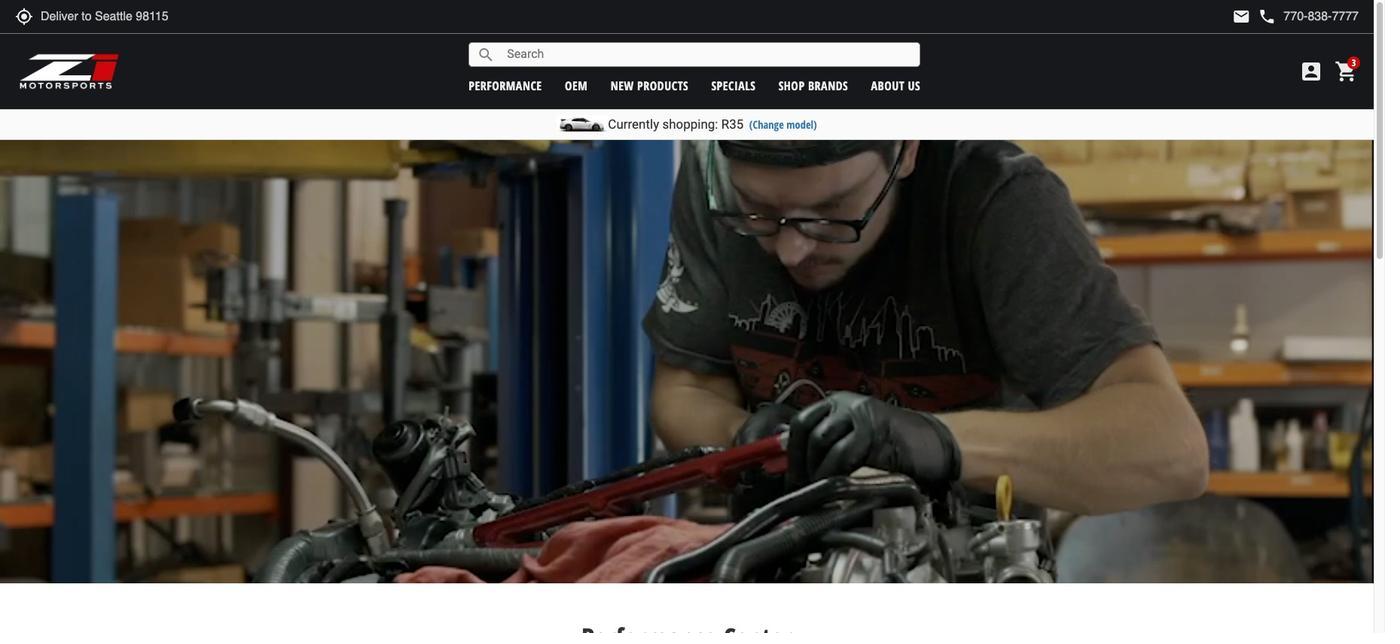 Task type: locate. For each thing, give the bounding box(es) containing it.
brands
[[809, 77, 849, 94]]

new products link
[[611, 77, 689, 94]]

specials
[[712, 77, 756, 94]]

account_box
[[1300, 60, 1324, 84]]

phone
[[1259, 8, 1277, 26]]

currently shopping: r35 (change model)
[[608, 117, 817, 132]]

specials link
[[712, 77, 756, 94]]

my_location
[[15, 8, 33, 26]]

us
[[908, 77, 921, 94]]

mail phone
[[1233, 8, 1277, 26]]

(change
[[750, 118, 784, 132]]

new
[[611, 77, 634, 94]]

oem
[[565, 77, 588, 94]]

oem link
[[565, 77, 588, 94]]

r35
[[722, 117, 744, 132]]

performance link
[[469, 77, 542, 94]]

Search search field
[[495, 43, 920, 66]]

shopping_cart
[[1335, 60, 1359, 84]]

z1 motorsports logo image
[[19, 53, 120, 90]]

shopping:
[[663, 117, 718, 132]]

mail
[[1233, 8, 1251, 26]]



Task type: describe. For each thing, give the bounding box(es) containing it.
shop
[[779, 77, 805, 94]]

mail link
[[1233, 8, 1251, 26]]

phone link
[[1259, 8, 1359, 26]]

shop brands
[[779, 77, 849, 94]]

about us link
[[872, 77, 921, 94]]

search
[[477, 46, 495, 64]]

about
[[872, 77, 905, 94]]

model)
[[787, 118, 817, 132]]

new products
[[611, 77, 689, 94]]

account_box link
[[1296, 60, 1328, 84]]

shop brands link
[[779, 77, 849, 94]]

products
[[638, 77, 689, 94]]

(change model) link
[[750, 118, 817, 132]]

performance
[[469, 77, 542, 94]]

about us
[[872, 77, 921, 94]]

shopping_cart link
[[1332, 60, 1359, 84]]

currently
[[608, 117, 660, 132]]



Task type: vqa. For each thing, say whether or not it's contained in the screenshot.
Official Z1 x GT4 Nissan Team hat to show your support for Colin Harrison and Eric Powell, in car #22, as well as Bryan Heitkotter and Tyler Stone, in car #23, racing in their Nissan Z GT4.
no



